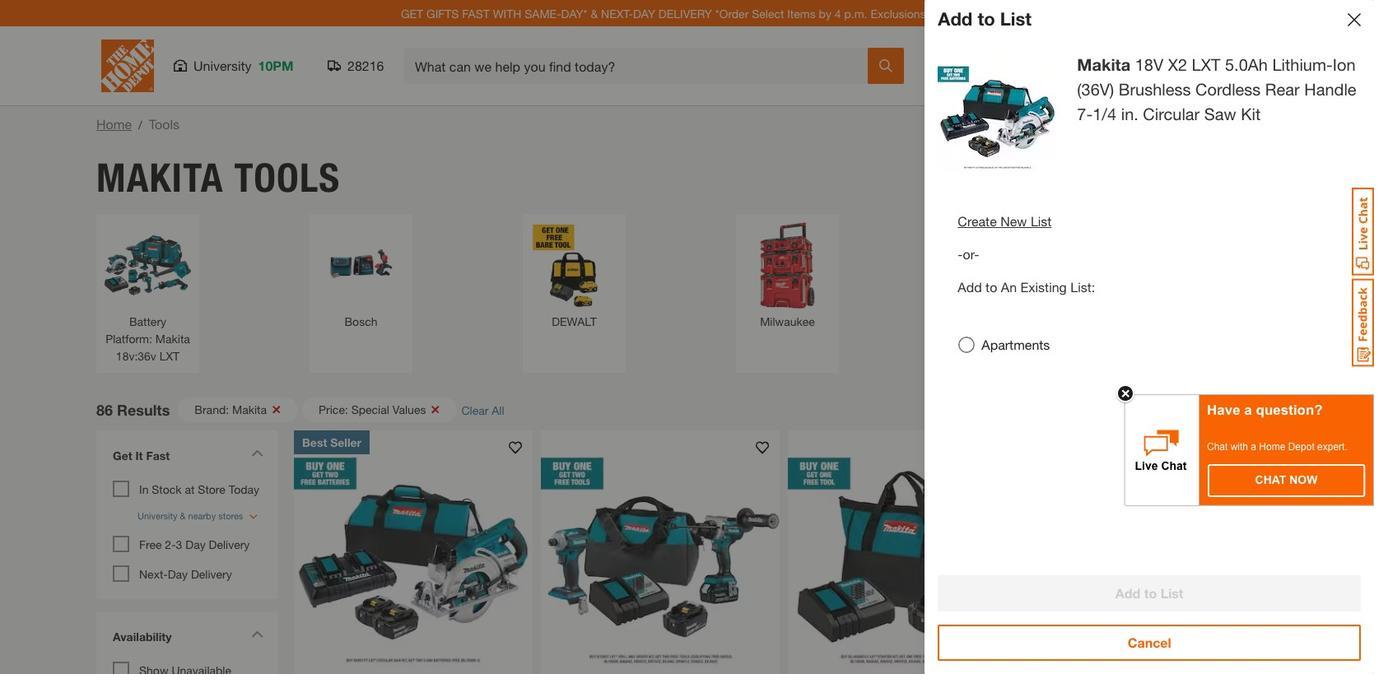 Task type: locate. For each thing, give the bounding box(es) containing it.
0 horizontal spatial all
[[492, 403, 504, 417]]

0 vertical spatial lxt
[[1192, 55, 1221, 74]]

next-day delivery link
[[139, 567, 232, 581]]

lxt right 18v:36v in the bottom of the page
[[160, 349, 180, 363]]

rear
[[1265, 80, 1300, 99]]

0 vertical spatial home
[[96, 116, 132, 132]]

day*
[[561, 6, 587, 20]]

4 right by
[[835, 6, 841, 20]]

-or-
[[958, 246, 979, 262]]

in stock at store today link
[[139, 482, 259, 496]]

chat
[[1255, 474, 1286, 487]]

day right "3" on the bottom
[[185, 537, 206, 551]]

brushless
[[1119, 80, 1191, 99]]

18v x2 lxt 5.0ah lithium-ion (36v) brushless cordless rear handle 7-1/4 in. circular saw kit image
[[938, 53, 1057, 172], [294, 431, 533, 669]]

18v
[[1135, 55, 1163, 74]]

list up the services 'button' at top
[[1000, 8, 1032, 30]]

0 vertical spatial add
[[938, 8, 973, 30]]

get gifts fast with same-day* & next-day delivery *order select items by 4 p.m. exclusions apply.
[[401, 6, 961, 20]]

expert.
[[1317, 442, 1348, 453]]

milwaukee
[[760, 315, 815, 329]]

new
[[1000, 213, 1027, 229]]

me button
[[1141, 46, 1194, 86]]

a right have
[[1244, 403, 1252, 418]]

all right shop
[[960, 69, 975, 85]]

makita right 'brand:'
[[232, 403, 267, 417]]

list inside button
[[1031, 213, 1052, 229]]

1 horizontal spatial 18v x2 lxt 5.0ah lithium-ion (36v) brushless cordless rear handle 7-1/4 in. circular saw kit image
[[938, 53, 1057, 172]]

fast
[[462, 6, 490, 20]]

feedback link image
[[1352, 278, 1374, 367]]

now
[[1290, 474, 1318, 487]]

delivery right "3" on the bottom
[[209, 537, 250, 551]]

cart
[[1220, 69, 1245, 85]]

1 vertical spatial delivery
[[191, 567, 232, 581]]

stock
[[152, 482, 182, 496]]

all for shop all
[[960, 69, 975, 85]]

top
[[1184, 397, 1203, 411]]

0 vertical spatial list
[[1000, 8, 1032, 30]]

lxt right x2
[[1192, 55, 1221, 74]]

86
[[96, 401, 113, 419]]

1 vertical spatial 4
[[1238, 44, 1244, 56]]

1 vertical spatial list
[[1031, 213, 1052, 229]]

add
[[938, 8, 973, 30], [958, 279, 982, 295]]

add up the shop all button
[[938, 8, 973, 30]]

store
[[198, 482, 225, 496]]

apply.
[[929, 6, 961, 20]]

day down "3" on the bottom
[[168, 567, 188, 581]]

home
[[96, 116, 132, 132], [1259, 442, 1286, 453]]

day
[[185, 537, 206, 551], [168, 567, 188, 581]]

ridgid image
[[958, 222, 1044, 309]]

0 horizontal spatial home
[[96, 116, 132, 132]]

3
[[176, 537, 182, 551]]

0 horizontal spatial lxt
[[160, 349, 180, 363]]

all inside clear all button
[[492, 403, 504, 417]]

diy
[[1084, 69, 1106, 85]]

add down or-
[[958, 279, 982, 295]]

1 horizontal spatial 4
[[1238, 44, 1244, 56]]

0 vertical spatial day
[[185, 537, 206, 551]]

home left depot
[[1259, 442, 1286, 453]]

all right clear
[[492, 403, 504, 417]]

milwaukee image
[[744, 222, 831, 309]]

clear all button
[[461, 401, 517, 419]]

diy button
[[1069, 46, 1121, 86]]

1 vertical spatial lxt
[[160, 349, 180, 363]]

18v lxt lithium-ion brushless cordless combo kit 5.0 ah (2-piece) image
[[541, 431, 780, 669]]

makita
[[1077, 55, 1131, 74], [96, 154, 224, 202], [155, 332, 190, 346], [232, 403, 267, 417]]

*order
[[715, 6, 749, 20]]

1 vertical spatial to
[[986, 279, 997, 295]]

makita up (36v)
[[1077, 55, 1131, 74]]

delivery down free 2-3 day delivery link
[[191, 567, 232, 581]]

28216
[[347, 58, 384, 73]]

to left an
[[986, 279, 997, 295]]

add for add to an existing list:
[[958, 279, 982, 295]]

0 vertical spatial all
[[960, 69, 975, 85]]

delivery
[[659, 6, 712, 20]]

all inside the shop all button
[[960, 69, 975, 85]]

0 horizontal spatial 4
[[835, 6, 841, 20]]

gifts
[[426, 6, 459, 20]]

0 vertical spatial tools
[[149, 116, 179, 132]]

to right the 'apply.' at the right top of the page
[[978, 8, 995, 30]]

by
[[819, 6, 831, 20]]

tools
[[149, 116, 179, 132], [234, 154, 340, 202]]

values
[[392, 403, 426, 417]]

makita inside "button"
[[232, 403, 267, 417]]

-
[[958, 246, 963, 262]]

next-
[[601, 6, 633, 20]]

1 vertical spatial add
[[958, 279, 982, 295]]

services button
[[996, 46, 1049, 86]]

at
[[185, 482, 195, 496]]

have
[[1207, 403, 1240, 418]]

by:
[[1160, 397, 1176, 411]]

milwaukee link
[[744, 222, 831, 330]]

0 vertical spatial to
[[978, 8, 995, 30]]

makita down battery
[[155, 332, 190, 346]]

4
[[835, 6, 841, 20], [1238, 44, 1244, 56]]

clear
[[461, 403, 489, 417]]

1 vertical spatial tools
[[234, 154, 340, 202]]

0 horizontal spatial 18v x2 lxt 5.0ah lithium-ion (36v) brushless cordless rear handle 7-1/4 in. circular saw kit image
[[294, 431, 533, 669]]

dewalt image
[[531, 222, 617, 309]]

brand: makita
[[195, 403, 267, 417]]

price:
[[319, 403, 348, 417]]

get it fast
[[113, 449, 170, 463]]

cordless
[[1196, 80, 1261, 99]]

it
[[135, 449, 143, 463]]

18v lxt lithium-ion battery and rapid optimum charger starter pack (5.0ah) image
[[788, 431, 1027, 669]]

list right new
[[1031, 213, 1052, 229]]

home left /
[[96, 116, 132, 132]]

best seller
[[302, 436, 361, 450]]

1 horizontal spatial lxt
[[1192, 55, 1221, 74]]

an
[[1001, 279, 1017, 295]]

4 up cart
[[1238, 44, 1244, 56]]

1 horizontal spatial all
[[960, 69, 975, 85]]

best
[[302, 436, 327, 450]]

clear all
[[461, 403, 504, 417]]

18v lxt lithium-ion high capacity battery pack 5.0 ah with led charge level indicator (2-pack) image
[[1035, 431, 1274, 669]]

1 horizontal spatial tools
[[234, 154, 340, 202]]

price: special values
[[319, 403, 426, 417]]

cart 4
[[1220, 44, 1245, 85]]

1 horizontal spatial home
[[1259, 442, 1286, 453]]

chat now
[[1255, 474, 1318, 487]]

depot
[[1288, 442, 1315, 453]]

a right with
[[1251, 442, 1256, 453]]

/
[[138, 118, 142, 132]]

today
[[229, 482, 259, 496]]

in.
[[1121, 105, 1139, 123]]

1 vertical spatial all
[[492, 403, 504, 417]]

cancel
[[1128, 635, 1171, 650]]



Task type: describe. For each thing, give the bounding box(es) containing it.
existing
[[1021, 279, 1067, 295]]

availability link
[[105, 620, 269, 657]]

home link
[[96, 116, 132, 132]]

get it fast link
[[105, 439, 269, 477]]

(36v)
[[1077, 80, 1114, 99]]

items
[[787, 6, 816, 20]]

battery platform: makita 18v:36v lxt
[[106, 315, 190, 363]]

handle
[[1304, 80, 1357, 99]]

university 10pm
[[193, 58, 294, 73]]

lxt inside 18v x2 lxt 5.0ah lithium-ion (36v) brushless cordless rear handle 7-1/4 in. circular saw kit
[[1192, 55, 1221, 74]]

shop all button
[[924, 46, 976, 86]]

dewalt
[[552, 315, 597, 329]]

in
[[139, 482, 149, 496]]

0 vertical spatial 18v x2 lxt 5.0ah lithium-ion (36v) brushless cordless rear handle 7-1/4 in. circular saw kit image
[[938, 53, 1057, 172]]

get
[[113, 449, 132, 463]]

1 vertical spatial 18v x2 lxt 5.0ah lithium-ion (36v) brushless cordless rear handle 7-1/4 in. circular saw kit image
[[294, 431, 533, 669]]

live chat image
[[1352, 188, 1374, 276]]

0 horizontal spatial tools
[[149, 116, 179, 132]]

1 vertical spatial day
[[168, 567, 188, 581]]

all for clear all
[[492, 403, 504, 417]]

What can we help you find today? search field
[[415, 49, 867, 83]]

bosch
[[345, 315, 377, 329]]

chat now link
[[1209, 465, 1364, 497]]

p.m.
[[844, 6, 867, 20]]

battery
[[129, 315, 166, 329]]

chat
[[1207, 442, 1228, 453]]

create
[[958, 213, 997, 229]]

brand:
[[195, 403, 229, 417]]

close image
[[1348, 13, 1361, 26]]

exclusions
[[871, 6, 926, 20]]

makita tools
[[96, 154, 340, 202]]

to for list
[[978, 8, 995, 30]]

shop
[[925, 69, 957, 85]]

lithium-
[[1272, 55, 1333, 74]]

question?
[[1256, 403, 1323, 418]]

list for add to list
[[1000, 8, 1032, 30]]

2-
[[165, 537, 176, 551]]

kit
[[1241, 105, 1261, 123]]

create new list
[[958, 213, 1052, 229]]

same-
[[525, 6, 561, 20]]

with
[[493, 6, 521, 20]]

circular
[[1143, 105, 1200, 123]]

results
[[117, 401, 170, 419]]

28216 button
[[328, 58, 384, 74]]

86 results
[[96, 401, 170, 419]]

select
[[752, 6, 784, 20]]

10pm
[[258, 58, 294, 73]]

or-
[[963, 246, 979, 262]]

list:
[[1071, 279, 1095, 295]]

me
[[1158, 69, 1177, 85]]

in stock at store today
[[139, 482, 259, 496]]

seller
[[330, 436, 361, 450]]

sort by: top sellers
[[1135, 397, 1241, 411]]

cancel button
[[938, 625, 1361, 661]]

1 vertical spatial a
[[1251, 442, 1256, 453]]

bosch image
[[318, 222, 404, 309]]

services
[[997, 69, 1048, 85]]

list for create new list
[[1031, 213, 1052, 229]]

brand: makita button
[[178, 398, 298, 422]]

makita down /
[[96, 154, 224, 202]]

bosch link
[[318, 222, 404, 330]]

sellers
[[1206, 397, 1241, 411]]

the home depot logo image
[[101, 40, 154, 92]]

0 vertical spatial 4
[[835, 6, 841, 20]]

x2
[[1168, 55, 1187, 74]]

lxt inside battery platform: makita 18v:36v lxt
[[160, 349, 180, 363]]

battery platform: makita 18v:36v lxt link
[[105, 222, 191, 365]]

free
[[139, 537, 162, 551]]

platform:
[[106, 332, 152, 346]]

day
[[633, 6, 655, 20]]

1 vertical spatial home
[[1259, 442, 1286, 453]]

free 2-3 day delivery link
[[139, 537, 250, 551]]

add for add to list
[[938, 8, 973, 30]]

chat with a home depot expert.
[[1207, 442, 1348, 453]]

apartments
[[982, 337, 1050, 352]]

7-
[[1077, 105, 1093, 123]]

1/4
[[1093, 105, 1117, 123]]

fast
[[146, 449, 170, 463]]

battery platform: makita 18v:36v lxt image
[[105, 222, 191, 309]]

shop all
[[925, 69, 975, 85]]

18v x2 lxt 5.0ah lithium-ion (36v) brushless cordless rear handle 7-1/4 in. circular saw kit
[[1077, 55, 1357, 123]]

5.0ah
[[1225, 55, 1268, 74]]

free 2-3 day delivery
[[139, 537, 250, 551]]

ion
[[1333, 55, 1356, 74]]

get
[[401, 6, 423, 20]]

makita inside battery platform: makita 18v:36v lxt
[[155, 332, 190, 346]]

to for an
[[986, 279, 997, 295]]

have a question?
[[1207, 403, 1323, 418]]

special
[[351, 403, 389, 417]]

university
[[193, 58, 252, 73]]

dewalt link
[[531, 222, 617, 330]]

0 vertical spatial delivery
[[209, 537, 250, 551]]

with
[[1231, 442, 1248, 453]]

0 vertical spatial a
[[1244, 403, 1252, 418]]

4 inside "cart 4"
[[1238, 44, 1244, 56]]

next-day delivery
[[139, 567, 232, 581]]

create new list button
[[958, 212, 1052, 231]]



Task type: vqa. For each thing, say whether or not it's contained in the screenshot.
Platform: on the left of page
yes



